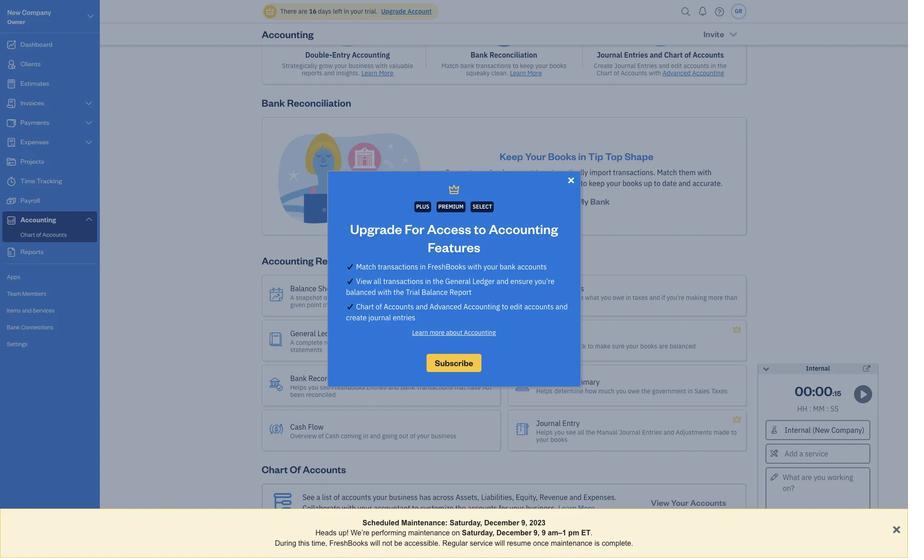 Task type: locate. For each thing, give the bounding box(es) containing it.
general up complete
[[290, 329, 316, 338]]

general ledger a complete record of your transactions to help you prepare financial statements
[[290, 329, 483, 354]]

1 horizontal spatial are
[[659, 342, 668, 350]]

strategically grow your business with valuable reports and insights.
[[282, 62, 413, 77]]

plus
[[416, 203, 429, 210]]

0 horizontal spatial ledger
[[318, 329, 340, 338]]

maintenance down pm
[[551, 540, 593, 547]]

connect inside "button"
[[543, 196, 576, 207]]

balanced inside view all transactions in the general ledger and ensure you're balanced with the trial balance report
[[346, 288, 376, 297]]

what
[[585, 293, 599, 302]]

dashboard image
[[6, 40, 17, 49]]

match up date
[[657, 168, 677, 177]]

ss
[[831, 404, 839, 413]]

journal entries and chart of accounts image
[[645, 15, 676, 47]]

0 horizontal spatial entry
[[332, 50, 350, 59]]

0 horizontal spatial bank reconciliation
[[262, 96, 351, 109]]

crown image left there
[[265, 7, 275, 16]]

upgrade right trial.
[[381, 7, 406, 15]]

more inside upgrade for access to accounting features dialog
[[430, 329, 445, 337]]

helps inside sales tax summary helps determine how much you owe the government in sales taxes
[[536, 387, 553, 395]]

: left ss at right bottom
[[827, 404, 829, 413]]

trial
[[406, 288, 420, 297], [536, 333, 550, 342]]

going
[[382, 432, 398, 440]]

with left valuable
[[375, 62, 388, 70]]

a inside general ledger a complete record of your transactions to help you prepare financial statements
[[290, 338, 294, 347]]

advanced
[[663, 69, 691, 77], [430, 302, 462, 311]]

1 horizontal spatial will
[[495, 540, 505, 547]]

transactions up liabilities,
[[383, 277, 423, 286]]

your inside general ledger a complete record of your transactions to help you prepare financial statements
[[351, 338, 364, 347]]

upgrade for access to accounting features
[[350, 220, 558, 256]]

you inside sales tax summary helps determine how much you owe the government in sales taxes
[[616, 387, 626, 395]]

match inside upgrade for access to accounting features dialog
[[356, 262, 376, 271]]

accounts down profit
[[524, 302, 554, 311]]

sales left taxes on the right bottom
[[695, 387, 710, 395]]

double-
[[305, 50, 332, 59]]

and left 'going'
[[370, 432, 381, 440]]

chevron large down image
[[85, 100, 93, 107], [85, 119, 93, 127]]

in inside "create journal entries and edit accounts in the chart of accounts with"
[[711, 62, 716, 70]]

your
[[351, 7, 363, 15], [334, 62, 347, 70], [535, 62, 548, 70], [474, 168, 488, 177], [606, 179, 621, 188], [484, 262, 498, 271], [331, 293, 343, 302], [351, 338, 364, 347], [626, 342, 639, 350], [417, 432, 430, 440], [536, 436, 549, 444], [373, 493, 387, 502], [358, 504, 372, 513], [510, 504, 524, 513]]

1 vertical spatial sales
[[695, 387, 710, 395]]

your inside match bank transactions to keep your books squeaky clean.
[[535, 62, 548, 70]]

1 horizontal spatial not
[[482, 383, 492, 392]]

saturday,
[[450, 519, 482, 527], [462, 529, 495, 537]]

bank inside "button"
[[590, 196, 610, 207]]

helps inside 'profit and loss helps determine what you owe in taxes and if you're making more than you're spending'
[[536, 293, 553, 302]]

crown image
[[732, 325, 742, 335], [732, 414, 742, 425]]

and inside strategically grow your business with valuable reports and insights.
[[324, 69, 335, 77]]

0 vertical spatial more
[[708, 293, 723, 302]]

2 chevron large down image from the top
[[85, 119, 93, 127]]

learn right clean.
[[510, 69, 526, 77]]

business inside cash flow overview of cash coming in and going out of your business
[[431, 432, 456, 440]]

15
[[834, 389, 841, 398]]

match
[[441, 62, 459, 70], [657, 168, 677, 177], [356, 262, 376, 271]]

are
[[298, 7, 307, 15], [659, 342, 668, 350]]

not down performing
[[382, 540, 392, 547]]

0 vertical spatial keep
[[520, 62, 534, 70]]

discard
[[804, 546, 833, 556]]

1 vertical spatial edit
[[510, 302, 523, 311]]

0 horizontal spatial connect
[[445, 168, 472, 177]]

expense image
[[6, 138, 17, 147]]

1 vertical spatial more
[[430, 329, 445, 337]]

open in new window image
[[863, 364, 871, 374]]

and up "create journal entries and edit accounts in the chart of accounts with"
[[650, 50, 663, 59]]

0 vertical spatial december
[[484, 519, 519, 527]]

learn more right insights.
[[362, 69, 393, 77]]

0 vertical spatial match
[[441, 62, 459, 70]]

keep inside connect your bank account to automatically import transactions. match them with income and expenses tracked in freshbooks to keep your books up to date and accurate.
[[589, 179, 605, 188]]

1 vertical spatial determine
[[554, 387, 584, 395]]

transactions
[[416, 383, 453, 392]]

of up 'journal'
[[376, 302, 382, 311]]

1 vertical spatial bank
[[490, 168, 506, 177]]

of right create
[[614, 69, 619, 77]]

entry for journal
[[563, 419, 580, 428]]

0 vertical spatial chevron large down image
[[87, 11, 95, 22]]

accounts for chart of accounts
[[303, 463, 346, 476]]

2 check image from the top
[[346, 301, 354, 312]]

1 vertical spatial december
[[497, 529, 532, 537]]

making
[[686, 293, 707, 302]]

accounts inside "create journal entries and edit accounts in the chart of accounts with"
[[621, 69, 647, 77]]

1 vertical spatial 9,
[[534, 529, 540, 537]]

entry for double-
[[332, 50, 350, 59]]

00 up hh
[[795, 382, 812, 399]]

resume timer image
[[857, 389, 870, 400]]

0 vertical spatial chevron large down image
[[85, 100, 93, 107]]

entry down tax
[[563, 419, 580, 428]]

freshbooks
[[540, 179, 579, 188], [428, 262, 466, 271], [332, 383, 365, 392], [329, 540, 368, 547]]

00 left 15
[[815, 382, 833, 399]]

see inside bank reconciliation summary helps you see freshbooks entries and bank transactions that have not been reconciled
[[320, 383, 330, 392]]

1 vertical spatial see
[[566, 428, 576, 436]]

1 vertical spatial maintenance
[[551, 540, 593, 547]]

2 horizontal spatial more
[[578, 504, 595, 513]]

trial inside "trial balance a quick gut check to make sure your books are balanced"
[[536, 333, 550, 342]]

up
[[644, 179, 652, 188]]

et
[[581, 529, 591, 537]]

saturday, up on
[[450, 519, 482, 527]]

check image down check icon
[[346, 276, 354, 287]]

maintenance down maintenance:
[[408, 529, 450, 537]]

2 determine from the top
[[554, 387, 584, 395]]

upgrade account link
[[379, 7, 432, 15]]

0 vertical spatial trial
[[406, 288, 420, 297]]

0 horizontal spatial your
[[525, 150, 546, 163]]

× button
[[892, 520, 901, 537]]

helps inside bank reconciliation summary helps you see freshbooks entries and bank transactions that have not been reconciled
[[290, 383, 307, 392]]

view for your
[[651, 497, 670, 508]]

project image
[[6, 157, 17, 167]]

balance inside "trial balance a quick gut check to make sure your books are balanced"
[[552, 333, 578, 342]]

not right have
[[482, 383, 492, 392]]

reconciliation up reconciled
[[309, 374, 355, 383]]

reconciliation down reports
[[287, 96, 351, 109]]

trial up quick
[[536, 333, 550, 342]]

0 vertical spatial business
[[349, 62, 374, 70]]

flow
[[308, 422, 324, 431]]

and up 'learn more' link
[[570, 493, 582, 502]]

discard button
[[766, 542, 871, 558]]

to inside journal entry helps you see all the manual journal entries and adjustments made to your books
[[731, 428, 737, 436]]

1 horizontal spatial advanced
[[663, 69, 691, 77]]

connect up income
[[445, 168, 472, 177]]

books inside match bank transactions to keep your books squeaky clean.
[[550, 62, 567, 70]]

apps
[[7, 273, 20, 280]]

government
[[652, 387, 686, 395]]

0 horizontal spatial more
[[430, 329, 445, 337]]

0 vertical spatial upgrade
[[381, 7, 406, 15]]

given
[[290, 301, 305, 309]]

general up report
[[445, 277, 471, 286]]

and
[[650, 50, 663, 59], [659, 62, 670, 70], [324, 69, 335, 77], [460, 179, 472, 188], [679, 179, 691, 188], [496, 277, 509, 286], [556, 284, 568, 293], [428, 293, 438, 302], [650, 293, 660, 302], [416, 302, 428, 311], [556, 302, 568, 311], [22, 307, 32, 314], [388, 383, 399, 392], [664, 428, 674, 436], [370, 432, 381, 440], [570, 493, 582, 502]]

accounts
[[684, 62, 709, 70], [517, 262, 547, 271], [524, 302, 554, 311], [342, 493, 371, 502], [468, 504, 497, 513]]

entries left adjustments
[[642, 428, 662, 436]]

advanced inside chart of accounts and advanced accounting to edit accounts and create journal entries
[[430, 302, 462, 311]]

0 horizontal spatial view
[[356, 277, 372, 286]]

1 horizontal spatial cash
[[325, 432, 339, 440]]

chevron large down image for expense icon
[[85, 139, 93, 146]]

in
[[344, 7, 349, 15], [711, 62, 716, 70], [578, 150, 586, 163], [533, 179, 539, 188], [420, 262, 426, 271], [425, 277, 431, 286], [626, 293, 631, 302], [323, 301, 328, 309], [688, 387, 693, 395], [363, 432, 368, 440]]

1 horizontal spatial general
[[445, 277, 471, 286]]

0 horizontal spatial more
[[379, 69, 393, 77]]

a for trial balance
[[536, 342, 540, 350]]

strategically
[[282, 62, 317, 70]]

are right sure
[[659, 342, 668, 350]]

entries
[[624, 50, 648, 59], [637, 62, 657, 70], [367, 383, 387, 392], [642, 428, 662, 436]]

estimate image
[[6, 79, 17, 89]]

during
[[275, 540, 296, 547]]

days
[[318, 7, 331, 15]]

chart inside "create journal entries and edit accounts in the chart of accounts with"
[[597, 69, 612, 77]]

am–1
[[548, 529, 566, 537]]

match right check icon
[[356, 262, 376, 271]]

with up up!
[[342, 504, 356, 513]]

a left quick
[[536, 342, 540, 350]]

0 horizontal spatial 00
[[795, 382, 812, 399]]

not
[[482, 383, 492, 392], [382, 540, 392, 547]]

advanced down equity at the bottom
[[430, 302, 462, 311]]

1 vertical spatial general
[[290, 329, 316, 338]]

you're right ensure
[[535, 277, 555, 286]]

1 vertical spatial advanced
[[430, 302, 462, 311]]

coming
[[341, 432, 362, 440]]

your inside strategically grow your business with valuable reports and insights.
[[334, 62, 347, 70]]

with inside connect your bank account to automatically import transactions. match them with income and expenses tracked in freshbooks to keep your books up to date and accurate.
[[698, 168, 712, 177]]

1 vertical spatial not
[[382, 540, 392, 547]]

0 vertical spatial advanced
[[663, 69, 691, 77]]

general
[[445, 277, 471, 286], [290, 329, 316, 338]]

books inside connect your bank account to automatically import transactions. match them with income and expenses tracked in freshbooks to keep your books up to date and accurate.
[[623, 179, 642, 188]]

transactions inside match bank transactions to keep your books squeaky clean.
[[476, 62, 511, 70]]

entries inside journal entry helps you see all the manual journal entries and adjustments made to your books
[[642, 428, 662, 436]]

1 horizontal spatial learn more
[[510, 69, 542, 77]]

1 horizontal spatial see
[[566, 428, 576, 436]]

you inside general ledger a complete record of your transactions to help you prepare financial statements
[[423, 338, 434, 347]]

mm
[[813, 404, 825, 413]]

1 horizontal spatial balance
[[422, 288, 448, 297]]

journal
[[597, 50, 623, 59], [614, 62, 636, 70], [536, 419, 561, 428], [619, 428, 641, 436]]

1 vertical spatial entry
[[563, 419, 580, 428]]

sales tax summary helps determine how much you owe the government in sales taxes
[[536, 377, 728, 395]]

a
[[290, 293, 294, 302], [290, 338, 294, 347], [536, 342, 540, 350]]

liabilities,
[[399, 293, 426, 302]]

will down performing
[[370, 540, 380, 547]]

more down expenses.
[[578, 504, 595, 513]]

more
[[379, 69, 393, 77], [527, 69, 542, 77], [578, 504, 595, 513]]

1 check image from the top
[[346, 276, 354, 287]]

of
[[685, 50, 691, 59], [614, 69, 619, 77], [324, 293, 329, 302], [376, 302, 382, 311], [344, 338, 350, 347], [318, 432, 324, 440], [410, 432, 416, 440], [334, 493, 340, 502]]

not inside bank reconciliation summary helps you see freshbooks entries and bank transactions that have not been reconciled
[[482, 383, 492, 392]]

cash left coming
[[325, 432, 339, 440]]

1 vertical spatial bank reconciliation
[[262, 96, 351, 109]]

and right income
[[460, 179, 472, 188]]

december up resume
[[497, 529, 532, 537]]

0 horizontal spatial 9,
[[521, 519, 527, 527]]

see a list of accounts your business has across assets, liabilities, equity, revenue and expenses. collaborate with your accountant to customize the accounts for your business.
[[303, 493, 617, 513]]

more inside 'profit and loss helps determine what you owe in taxes and if you're making more than you're spending'
[[708, 293, 723, 302]]

learn more for double-entry accounting
[[362, 69, 393, 77]]

you inside journal entry helps you see all the manual journal entries and adjustments made to your books
[[554, 428, 565, 436]]

with down journal entries and chart of accounts in the right top of the page
[[649, 69, 661, 77]]

0 horizontal spatial general
[[290, 329, 316, 338]]

1 vertical spatial keep
[[589, 179, 605, 188]]

0 vertical spatial balanced
[[346, 288, 376, 297]]

of down sheet
[[324, 293, 329, 302]]

1 horizontal spatial connect
[[543, 196, 576, 207]]

taxes
[[711, 387, 728, 395]]

to inside match bank transactions to keep your books squeaky clean.
[[513, 62, 519, 70]]

helps
[[536, 293, 553, 302], [290, 383, 307, 392], [536, 387, 553, 395], [536, 428, 553, 436]]

a left complete
[[290, 338, 294, 347]]

1 vertical spatial are
[[659, 342, 668, 350]]

gut
[[559, 342, 568, 350]]

0 horizontal spatial see
[[320, 383, 330, 392]]

close image
[[567, 175, 576, 186]]

1 horizontal spatial all
[[578, 428, 584, 436]]

1 determine from the top
[[554, 293, 584, 302]]

accounts up ensure
[[517, 262, 547, 271]]

see inside journal entry helps you see all the manual journal entries and adjustments made to your books
[[566, 428, 576, 436]]

balance left report
[[422, 288, 448, 297]]

edit down journal entries and chart of accounts in the right top of the page
[[671, 62, 682, 70]]

journal inside "create journal entries and edit accounts in the chart of accounts with"
[[614, 62, 636, 70]]

of inside "create journal entries and edit accounts in the chart of accounts with"
[[614, 69, 619, 77]]

company
[[22, 8, 51, 17]]

maintenance
[[408, 529, 450, 537], [551, 540, 593, 547]]

1 vertical spatial chevron large down image
[[85, 119, 93, 127]]

chart
[[664, 50, 683, 59], [597, 69, 612, 77], [356, 302, 374, 311], [262, 463, 288, 476]]

we're
[[351, 529, 370, 537]]

edit inside "create journal entries and edit accounts in the chart of accounts with"
[[671, 62, 682, 70]]

1 vertical spatial balanced
[[670, 342, 696, 350]]

0 vertical spatial connect
[[445, 168, 472, 177]]

entries inside "create journal entries and edit accounts in the chart of accounts with"
[[637, 62, 657, 70]]

keep your books in tip top shape
[[500, 150, 654, 163]]

bank reconciliation image
[[488, 15, 520, 47]]

1 chevron large down image from the top
[[85, 100, 93, 107]]

What are you working on? text field
[[766, 467, 871, 513]]

more for double-entry accounting
[[379, 69, 393, 77]]

balance
[[290, 284, 316, 293], [422, 288, 448, 297], [552, 333, 578, 342]]

1 horizontal spatial entry
[[563, 419, 580, 428]]

your for accounts
[[671, 497, 689, 508]]

1 horizontal spatial summary
[[568, 377, 600, 387]]

match for match transactions in freshbooks with your bank accounts
[[356, 262, 376, 271]]

transactions down 'journal'
[[365, 338, 401, 347]]

0 vertical spatial 9,
[[521, 519, 527, 527]]

0 horizontal spatial crown image
[[265, 7, 275, 16]]

edit down ensure
[[510, 302, 523, 311]]

1 horizontal spatial trial
[[536, 333, 550, 342]]

summary down general ledger a complete record of your transactions to help you prepare financial statements
[[356, 374, 388, 383]]

and inside main element
[[22, 307, 32, 314]]

0 vertical spatial crown image
[[732, 325, 742, 335]]

select
[[473, 203, 492, 210]]

with right company's
[[378, 288, 392, 297]]

owe inside 'profit and loss helps determine what you owe in taxes and if you're making more than you're spending'
[[613, 293, 624, 302]]

bank down items
[[7, 324, 20, 331]]

1 horizontal spatial balanced
[[670, 342, 696, 350]]

upgrade for access to accounting features dialog
[[0, 160, 908, 399]]

1 horizontal spatial owe
[[628, 387, 640, 395]]

will right service
[[495, 540, 505, 547]]

determine for summary
[[554, 387, 584, 395]]

chart of accounts image
[[273, 492, 292, 514]]

more right insights.
[[379, 69, 393, 77]]

invoice image
[[6, 99, 17, 108]]

entries up cash flow overview of cash coming in and going out of your business
[[367, 383, 387, 392]]

the inside journal entry helps you see all the manual journal entries and adjustments made to your books
[[586, 428, 595, 436]]

any
[[466, 293, 476, 302]]

1 vertical spatial view
[[651, 497, 670, 508]]

1 vertical spatial crown image
[[732, 414, 742, 425]]

: up ss at right bottom
[[833, 389, 834, 398]]

with up accurate.
[[698, 168, 712, 177]]

ledger up record
[[318, 329, 340, 338]]

december down for
[[484, 519, 519, 527]]

determine inside sales tax summary helps determine how much you owe the government in sales taxes
[[554, 387, 584, 395]]

made
[[714, 428, 730, 436]]

bank
[[460, 62, 474, 70], [490, 168, 506, 177], [500, 262, 516, 271]]

connect for my
[[543, 196, 576, 207]]

check image
[[346, 276, 354, 287], [346, 301, 354, 312]]

2 vertical spatial match
[[356, 262, 376, 271]]

are inside "trial balance a quick gut check to make sure your books are balanced"
[[659, 342, 668, 350]]

learn more right clean.
[[510, 69, 542, 77]]

1 vertical spatial check image
[[346, 301, 354, 312]]

0 horizontal spatial owe
[[613, 293, 624, 302]]

learn more for bank reconciliation
[[510, 69, 542, 77]]

sales left tax
[[536, 377, 554, 387]]

1 00 from the left
[[795, 382, 812, 399]]

0 vertical spatial check image
[[346, 276, 354, 287]]

expenses
[[474, 179, 505, 188]]

money image
[[6, 197, 17, 206]]

bank right my
[[590, 196, 610, 207]]

ledger up any
[[473, 277, 495, 286]]

determine down loss
[[554, 293, 584, 302]]

date
[[662, 179, 677, 188]]

freshbooks inside bank reconciliation summary helps you see freshbooks entries and bank transactions that have not been reconciled
[[332, 383, 365, 392]]

0 horizontal spatial edit
[[510, 302, 523, 311]]

all inside journal entry helps you see all the manual journal entries and adjustments made to your books
[[578, 428, 584, 436]]

accounting
[[262, 28, 314, 40], [352, 50, 390, 59], [692, 69, 724, 77], [489, 220, 558, 237], [262, 254, 314, 267], [464, 302, 500, 311], [464, 329, 496, 337]]

chevron large down image
[[87, 11, 95, 22], [85, 139, 93, 146], [85, 216, 93, 223]]

2 vertical spatial bank
[[500, 262, 516, 271]]

bank inside upgrade for access to accounting features dialog
[[500, 262, 516, 271]]

balance up snapshot
[[290, 284, 316, 293]]

and down 'them' on the right of the page
[[679, 179, 691, 188]]

accounts inside "create journal entries and edit accounts in the chart of accounts with"
[[684, 62, 709, 70]]

you're inside view all transactions in the general ledger and ensure you're balanced with the trial balance report
[[535, 277, 555, 286]]

are left 16
[[298, 7, 307, 15]]

balanced inside "trial balance a quick gut check to make sure your books are balanced"
[[670, 342, 696, 350]]

have
[[467, 383, 481, 392]]

upgrade left for
[[350, 220, 402, 237]]

balance inside view all transactions in the general ledger and ensure you're balanced with the trial balance report
[[422, 288, 448, 297]]

for
[[405, 220, 424, 237]]

more right clean.
[[527, 69, 542, 77]]

settings
[[7, 340, 28, 348]]

december
[[484, 519, 519, 527], [497, 529, 532, 537]]

learn more up pm
[[558, 504, 595, 513]]

in inside balance sheet a snapshot of your company's assets, liabilities, and equity at any given point in time
[[323, 301, 328, 309]]

1 vertical spatial connect
[[543, 196, 576, 207]]

crown image
[[265, 7, 275, 16], [486, 370, 496, 380]]

and left transactions
[[388, 383, 399, 392]]

advanced down journal entries and chart of accounts in the right top of the page
[[663, 69, 691, 77]]

trial inside view all transactions in the general ledger and ensure you're balanced with the trial balance report
[[406, 288, 420, 297]]

2 horizontal spatial business
[[431, 432, 456, 440]]

transactions
[[476, 62, 511, 70], [378, 262, 418, 271], [383, 277, 423, 286], [365, 338, 401, 347]]

0 vertical spatial determine
[[554, 293, 584, 302]]

report image
[[6, 248, 17, 257]]

0 vertical spatial general
[[445, 277, 471, 286]]

upgrade inside upgrade for access to accounting features
[[350, 220, 402, 237]]

bank reconciliation down reports
[[262, 96, 351, 109]]

been
[[290, 391, 305, 399]]

loss
[[570, 284, 584, 293]]

keep
[[520, 62, 534, 70], [589, 179, 605, 188]]

will
[[370, 540, 380, 547], [495, 540, 505, 547]]

you're
[[535, 277, 555, 286], [667, 293, 684, 302], [536, 301, 554, 309]]

1 horizontal spatial 9,
[[534, 529, 540, 537]]

1 vertical spatial trial
[[536, 333, 550, 342]]

0 vertical spatial cash
[[290, 422, 306, 431]]

connect my bank
[[543, 196, 610, 207]]

reconciliation inside bank reconciliation summary helps you see freshbooks entries and bank transactions that have not been reconciled
[[309, 374, 355, 383]]

1 horizontal spatial match
[[441, 62, 459, 70]]

0 vertical spatial bank
[[460, 62, 474, 70]]

reconciliation
[[490, 50, 537, 59], [287, 96, 351, 109], [309, 374, 355, 383]]

2 00 from the left
[[815, 382, 833, 399]]

equity,
[[516, 493, 538, 502]]

cash flow overview of cash coming in and going out of your business
[[290, 422, 456, 440]]

0 horizontal spatial match
[[356, 262, 376, 271]]

owe
[[613, 293, 624, 302], [628, 387, 640, 395]]

1 vertical spatial upgrade
[[350, 220, 402, 237]]

your inside cash flow overview of cash coming in and going out of your business
[[417, 432, 430, 440]]

heads
[[316, 529, 337, 537]]

of
[[290, 463, 301, 476]]

business up accountant
[[389, 493, 418, 502]]

0 horizontal spatial will
[[370, 540, 380, 547]]

accounting inside upgrade for access to accounting features
[[489, 220, 558, 237]]

1 vertical spatial business
[[431, 432, 456, 440]]

0 vertical spatial view
[[356, 277, 372, 286]]

connect my bank button
[[535, 192, 618, 211]]

entry inside journal entry helps you see all the manual journal entries and adjustments made to your books
[[563, 419, 580, 428]]

1 horizontal spatial view
[[651, 497, 670, 508]]

1 horizontal spatial your
[[671, 497, 689, 508]]

hh : mm : ss
[[797, 404, 839, 413]]

check image up create
[[346, 301, 354, 312]]

bank up expenses
[[490, 168, 506, 177]]

1 will from the left
[[370, 540, 380, 547]]

0 horizontal spatial maintenance
[[408, 529, 450, 537]]

match transactions in freshbooks with your bank accounts
[[356, 262, 547, 271]]

match inside connect your bank account to automatically import transactions. match them with income and expenses tracked in freshbooks to keep your books up to date and accurate.
[[657, 168, 677, 177]]

business right out
[[431, 432, 456, 440]]

of right list on the left bottom of page
[[334, 493, 340, 502]]

chart image
[[6, 216, 17, 225]]

0 horizontal spatial trial
[[406, 288, 420, 297]]

business
[[349, 62, 374, 70], [431, 432, 456, 440], [389, 493, 418, 502]]

trial right assets,
[[406, 288, 420, 297]]

and left ensure
[[496, 277, 509, 286]]

left
[[333, 7, 342, 15]]

a for balance sheet
[[290, 293, 294, 302]]

0 vertical spatial your
[[525, 150, 546, 163]]

determine inside 'profit and loss helps determine what you owe in taxes and if you're making more than you're spending'
[[554, 293, 584, 302]]

and left equity at the bottom
[[428, 293, 438, 302]]

members
[[22, 290, 46, 297]]

journal right manual
[[619, 428, 641, 436]]

a inside balance sheet a snapshot of your company's assets, liabilities, and equity at any given point in time
[[290, 293, 294, 302]]



Task type: describe. For each thing, give the bounding box(es) containing it.
freshbooks image
[[43, 544, 57, 555]]

spending
[[555, 301, 582, 309]]

00 : 00 : 15
[[795, 382, 841, 399]]

of down flow
[[318, 432, 324, 440]]

hh
[[797, 404, 808, 413]]

with inside see a list of accounts your business has across assets, liabilities, equity, revenue and expenses. collaborate with your accountant to customize the accounts for your business.
[[342, 504, 356, 513]]

: inside 00 : 00 : 15
[[833, 389, 834, 398]]

freshbooks inside connect your bank account to automatically import transactions. match them with income and expenses tracked in freshbooks to keep your books up to date and accurate.
[[540, 179, 579, 188]]

of inside see a list of accounts your business has across assets, liabilities, equity, revenue and expenses. collaborate with your accountant to customize the accounts for your business.
[[334, 493, 340, 502]]

features
[[428, 238, 480, 256]]

chevron large down image for chart icon
[[85, 216, 93, 223]]

expenses.
[[584, 493, 617, 502]]

bank inside match bank transactions to keep your books squeaky clean.
[[460, 62, 474, 70]]

2 will from the left
[[495, 540, 505, 547]]

connect for your
[[445, 168, 472, 177]]

view all transactions in the general ledger and ensure you're balanced with the trial balance report
[[346, 277, 555, 297]]

sheet
[[318, 284, 337, 293]]

helps inside journal entry helps you see all the manual journal entries and adjustments made to your books
[[536, 428, 553, 436]]

has
[[420, 493, 431, 502]]

1 vertical spatial reconciliation
[[287, 96, 351, 109]]

summary for bank reconciliation summary
[[356, 374, 388, 383]]

see
[[303, 493, 315, 502]]

you're right if
[[667, 293, 684, 302]]

tracked
[[507, 179, 531, 188]]

and inside bank reconciliation summary helps you see freshbooks entries and bank transactions that have not been reconciled
[[388, 383, 399, 392]]

learn more about accounting
[[412, 329, 496, 337]]

in inside cash flow overview of cash coming in and going out of your business
[[363, 432, 368, 440]]

profit
[[536, 284, 554, 293]]

and inside journal entry helps you see all the manual journal entries and adjustments made to your books
[[664, 428, 674, 436]]

financial
[[459, 338, 483, 347]]

accountant
[[374, 504, 410, 513]]

freshbooks inside scheduled maintenance: saturday, december 9, 2023 heads up! we're performing maintenance on saturday, december 9, 9 am–1 pm et . during this time, freshbooks will not be accessible. regular service will resume once maintenance is complete.
[[329, 540, 368, 547]]

advanced accounting
[[663, 69, 724, 77]]

maintenance:
[[401, 519, 448, 527]]

match for match bank transactions to keep your books squeaky clean.
[[441, 62, 459, 70]]

9
[[542, 529, 546, 537]]

trial.
[[365, 7, 378, 15]]

in inside 'profit and loss helps determine what you owe in taxes and if you're making more than you're spending'
[[626, 293, 631, 302]]

1 horizontal spatial crown image
[[486, 370, 496, 380]]

0 vertical spatial saturday,
[[450, 519, 482, 527]]

search image
[[679, 5, 693, 18]]

helps for bank reconciliation summary
[[290, 383, 307, 392]]

to inside chart of accounts and advanced accounting to edit accounts and create journal entries
[[502, 302, 508, 311]]

and inside view all transactions in the general ledger and ensure you're balanced with the trial balance report
[[496, 277, 509, 286]]

all inside view all transactions in the general ledger and ensure you're balanced with the trial balance report
[[374, 277, 381, 286]]

accounts for chart of accounts and advanced accounting to edit accounts and create journal entries
[[384, 302, 414, 311]]

create
[[594, 62, 613, 70]]

team members
[[7, 290, 46, 297]]

entries up "create journal entries and edit accounts in the chart of accounts with"
[[624, 50, 648, 59]]

is
[[595, 540, 600, 547]]

complete.
[[602, 540, 633, 547]]

accessible.
[[404, 540, 440, 547]]

2 crown image from the top
[[732, 414, 742, 425]]

ledger inside view all transactions in the general ledger and ensure you're balanced with the trial balance report
[[473, 277, 495, 286]]

access
[[427, 220, 471, 237]]

general inside general ledger a complete record of your transactions to help you prepare financial statements
[[290, 329, 316, 338]]

subscribe link
[[427, 354, 481, 372]]

assets,
[[377, 293, 397, 302]]

×
[[892, 520, 901, 537]]

accounts right list on the left bottom of page
[[342, 493, 371, 502]]

0 vertical spatial maintenance
[[408, 529, 450, 537]]

customize
[[420, 504, 454, 513]]

your inside journal entry helps you see all the manual journal entries and adjustments made to your books
[[536, 436, 549, 444]]

timer image
[[6, 177, 17, 186]]

the inside see a list of accounts your business has across assets, liabilities, equity, revenue and expenses. collaborate with your accountant to customize the accounts for your business.
[[455, 504, 466, 513]]

summary for sales tax summary
[[568, 377, 600, 387]]

in inside view all transactions in the general ledger and ensure you're balanced with the trial balance report
[[425, 277, 431, 286]]

the inside sales tax summary helps determine how much you owe the government in sales taxes
[[641, 387, 651, 395]]

items
[[7, 307, 21, 314]]

and left loss
[[556, 284, 568, 293]]

statements
[[290, 346, 323, 354]]

income
[[434, 179, 458, 188]]

: up the hh : mm : ss
[[812, 382, 815, 399]]

of inside general ledger a complete record of your transactions to help you prepare financial statements
[[344, 338, 350, 347]]

accounting reports
[[262, 254, 352, 267]]

transactions inside general ledger a complete record of your transactions to help you prepare financial statements
[[365, 338, 401, 347]]

books
[[548, 150, 576, 163]]

much
[[599, 387, 615, 395]]

check
[[569, 342, 586, 350]]

0 vertical spatial crown image
[[265, 7, 275, 16]]

and left if
[[650, 293, 660, 302]]

you inside 'profit and loss helps determine what you owe in taxes and if you're making more than you're spending'
[[601, 293, 611, 302]]

and down liabilities,
[[416, 302, 428, 311]]

connect your bank account to automatically import transactions. match them with income and expenses tracked in freshbooks to keep your books up to date and accurate.
[[434, 168, 723, 188]]

learn down revenue
[[558, 504, 577, 513]]

keep inside match bank transactions to keep your books squeaky clean.
[[520, 62, 534, 70]]

0 vertical spatial sales
[[536, 377, 554, 387]]

double-entry accounting image
[[332, 15, 363, 47]]

chevron large down image for invoice "icon"
[[85, 100, 93, 107]]

journal down tax
[[536, 419, 561, 428]]

pm
[[568, 529, 579, 537]]

0 horizontal spatial are
[[298, 7, 307, 15]]

to inside see a list of accounts your business has across assets, liabilities, equity, revenue and expenses. collaborate with your accountant to customize the accounts for your business.
[[412, 504, 419, 513]]

my
[[577, 196, 589, 207]]

not inside scheduled maintenance: saturday, december 9, 2023 heads up! we're performing maintenance on saturday, december 9, 9 am–1 pm et . during this time, freshbooks will not be accessible. regular service will resume once maintenance is complete.
[[382, 540, 392, 547]]

you're down profit
[[536, 301, 554, 309]]

taxes
[[633, 293, 648, 302]]

owe inside sales tax summary helps determine how much you owe the government in sales taxes
[[628, 387, 640, 395]]

on
[[452, 529, 460, 537]]

to inside upgrade for access to accounting features
[[474, 220, 486, 237]]

main element
[[0, 0, 123, 558]]

with inside view all transactions in the general ledger and ensure you're balanced with the trial balance report
[[378, 288, 392, 297]]

apps link
[[2, 269, 97, 285]]

check image for chart of accounts and advanced accounting to edit accounts and create journal entries
[[346, 301, 354, 312]]

accounting inside chart of accounts and advanced accounting to edit accounts and create journal entries
[[464, 302, 500, 311]]

premium
[[438, 203, 464, 210]]

scheduled maintenance: saturday, december 9, 2023 heads up! we're performing maintenance on saturday, december 9, 9 am–1 pm et . during this time, freshbooks will not be accessible. regular service will resume once maintenance is complete.
[[275, 519, 633, 547]]

a for general ledger
[[290, 338, 294, 347]]

up!
[[339, 529, 349, 537]]

view for all
[[356, 277, 372, 286]]

1 horizontal spatial sales
[[695, 387, 710, 395]]

create
[[346, 313, 367, 322]]

keep
[[500, 150, 523, 163]]

journal up create
[[597, 50, 623, 59]]

business inside see a list of accounts your business has across assets, liabilities, equity, revenue and expenses. collaborate with your accountant to customize the accounts for your business.
[[389, 493, 418, 502]]

your inside "trial balance a quick gut check to make sure your books are balanced"
[[626, 342, 639, 350]]

complete
[[296, 338, 323, 347]]

subscribe
[[435, 358, 473, 368]]

your inside balance sheet a snapshot of your company's assets, liabilities, and equity at any given point in time
[[331, 293, 343, 302]]

client image
[[6, 60, 17, 69]]

determine for loss
[[554, 293, 584, 302]]

of up advanced accounting on the top right of page
[[685, 50, 691, 59]]

with inside "create journal entries and edit accounts in the chart of accounts with"
[[649, 69, 661, 77]]

business inside strategically grow your business with valuable reports and insights.
[[349, 62, 374, 70]]

: right hh
[[809, 404, 811, 413]]

bank left transactions
[[400, 383, 415, 392]]

learn inside upgrade for access to accounting features dialog
[[412, 329, 428, 337]]

owner
[[7, 18, 25, 25]]

a
[[316, 493, 320, 502]]

edit inside chart of accounts and advanced accounting to edit accounts and create journal entries
[[510, 302, 523, 311]]

that
[[454, 383, 466, 392]]

go to help image
[[712, 5, 727, 18]]

point
[[307, 301, 322, 309]]

check image for view all transactions in the general ledger and ensure you're balanced with the trial balance report
[[346, 276, 354, 287]]

chart of accounts and advanced accounting to edit accounts and create journal entries
[[346, 302, 568, 322]]

bank up been
[[290, 374, 307, 383]]

transactions inside view all transactions in the general ledger and ensure you're balanced with the trial balance report
[[383, 277, 423, 286]]

payment image
[[6, 118, 17, 128]]

with inside strategically grow your business with valuable reports and insights.
[[375, 62, 388, 70]]

check image
[[346, 261, 354, 272]]

1 vertical spatial saturday,
[[462, 529, 495, 537]]

double-entry accounting
[[305, 50, 390, 59]]

and inside cash flow overview of cash coming in and going out of your business
[[370, 432, 381, 440]]

journal
[[368, 313, 391, 322]]

bank up squeaky in the top right of the page
[[471, 50, 488, 59]]

0 vertical spatial reconciliation
[[490, 50, 537, 59]]

freshbooks inside upgrade for access to accounting features dialog
[[428, 262, 466, 271]]

of inside balance sheet a snapshot of your company's assets, liabilities, and equity at any given point in time
[[324, 293, 329, 302]]

books inside journal entry helps you see all the manual journal entries and adjustments made to your books
[[550, 436, 568, 444]]

new company owner
[[7, 8, 51, 25]]

and inside balance sheet a snapshot of your company's assets, liabilities, and equity at any given point in time
[[428, 293, 438, 302]]

ledger inside general ledger a complete record of your transactions to help you prepare financial statements
[[318, 329, 340, 338]]

bank down the strategically
[[262, 96, 285, 109]]

your for books
[[525, 150, 546, 163]]

2023
[[529, 519, 546, 527]]

of inside chart of accounts and advanced accounting to edit accounts and create journal entries
[[376, 302, 382, 311]]

reports
[[316, 254, 352, 267]]

your inside upgrade for access to accounting features dialog
[[484, 262, 498, 271]]

quick
[[542, 342, 557, 350]]

internal
[[806, 364, 830, 373]]

transactions up assets,
[[378, 262, 418, 271]]

tax
[[556, 377, 567, 387]]

overview
[[290, 432, 317, 440]]

entries inside bank reconciliation summary helps you see freshbooks entries and bank transactions that have not been reconciled
[[367, 383, 387, 392]]

× dialog
[[0, 509, 908, 558]]

sure
[[612, 342, 625, 350]]

in inside sales tax summary helps determine how much you owe the government in sales taxes
[[688, 387, 693, 395]]

of right out
[[410, 432, 416, 440]]

learn right insights.
[[362, 69, 377, 77]]

team members link
[[2, 286, 97, 302]]

and up gut
[[556, 302, 568, 311]]

chart inside chart of accounts and advanced accounting to edit accounts and create journal entries
[[356, 302, 374, 311]]

equity
[[440, 293, 458, 302]]

list
[[322, 493, 332, 502]]

general inside view all transactions in the general ledger and ensure you're balanced with the trial balance report
[[445, 277, 471, 286]]

1 crown image from the top
[[732, 325, 742, 335]]

connections
[[21, 324, 53, 331]]

1 horizontal spatial maintenance
[[551, 540, 593, 547]]

bank inside connect your bank account to automatically import transactions. match them with income and expenses tracked in freshbooks to keep your books up to date and accurate.
[[490, 168, 506, 177]]

connect your bank account to begin matching your bank transactions image
[[277, 132, 422, 225]]

make
[[595, 342, 611, 350]]

in inside connect your bank account to automatically import transactions. match them with income and expenses tracked in freshbooks to keep your books up to date and accurate.
[[533, 179, 539, 188]]

them
[[679, 168, 696, 177]]

assets,
[[456, 493, 479, 502]]

chevron large down image for payment icon
[[85, 119, 93, 127]]

bank connections link
[[2, 320, 97, 335]]

accounts down assets,
[[468, 504, 497, 513]]

the inside "create journal entries and edit accounts in the chart of accounts with"
[[718, 62, 727, 70]]

0 horizontal spatial cash
[[290, 422, 306, 431]]

helps for sales tax summary
[[536, 387, 553, 395]]

and inside see a list of accounts your business has across assets, liabilities, equity, revenue and expenses. collaborate with your accountant to customize the accounts for your business.
[[570, 493, 582, 502]]

company's
[[345, 293, 376, 302]]

with down the features
[[468, 262, 482, 271]]

books inside "trial balance a quick gut check to make sure your books are balanced"
[[640, 342, 657, 350]]

transactions.
[[613, 168, 655, 177]]

accounts for view your accounts
[[690, 497, 726, 508]]

there are 16 days left in your trial. upgrade account
[[280, 7, 432, 15]]

to inside general ledger a complete record of your transactions to help you prepare financial statements
[[402, 338, 408, 347]]

to inside "trial balance a quick gut check to make sure your books are balanced"
[[588, 342, 594, 350]]

settings link
[[2, 336, 97, 352]]

0 vertical spatial bank reconciliation
[[471, 50, 537, 59]]

more for bank reconciliation
[[527, 69, 542, 77]]

accounts inside chart of accounts and advanced accounting to edit accounts and create journal entries
[[524, 302, 554, 311]]

bank inside main element
[[7, 324, 20, 331]]

new
[[7, 8, 21, 17]]

helps for profit and loss
[[536, 293, 553, 302]]

regular
[[442, 540, 468, 547]]

view your accounts link
[[643, 494, 735, 512]]

match bank transactions to keep your books squeaky clean.
[[441, 62, 567, 77]]

balance inside balance sheet a snapshot of your company's assets, liabilities, and equity at any given point in time
[[290, 284, 316, 293]]

you inside bank reconciliation summary helps you see freshbooks entries and bank transactions that have not been reconciled
[[308, 383, 319, 392]]

2 horizontal spatial learn more
[[558, 504, 595, 513]]



Task type: vqa. For each thing, say whether or not it's contained in the screenshot.
your inside the General Ledger A complete record of your transactions to help you prepare financial statements
yes



